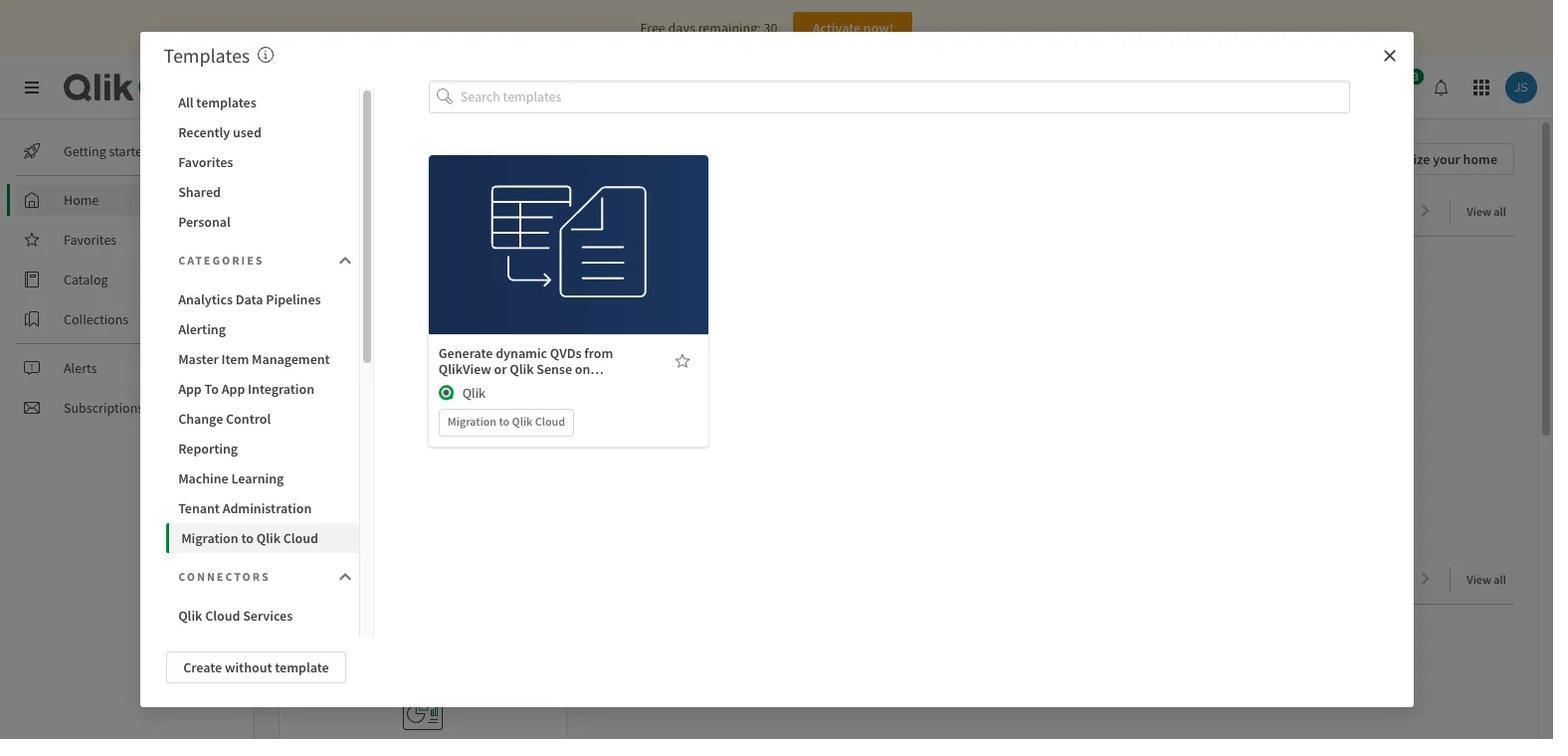 Task type: vqa. For each thing, say whether or not it's contained in the screenshot.
the left Jacob Simon image
no



Task type: locate. For each thing, give the bounding box(es) containing it.
1 vertical spatial view
[[1467, 572, 1491, 587]]

qlik down connectors
[[178, 607, 202, 625]]

app
[[178, 380, 202, 398], [222, 380, 245, 398]]

recently up qlik cloud services button
[[306, 567, 380, 592]]

0 vertical spatial recently
[[178, 123, 230, 141]]

to down apps
[[499, 414, 510, 428]]

app right to
[[222, 380, 245, 398]]

qlik right or
[[510, 360, 534, 378]]

qlik
[[510, 360, 534, 378], [462, 384, 486, 402], [512, 414, 533, 428], [256, 529, 281, 547], [178, 607, 202, 625]]

to
[[205, 380, 219, 398]]

1 vertical spatial services
[[243, 607, 293, 625]]

tenant administration
[[178, 499, 312, 517]]

view all
[[1467, 204, 1506, 219], [1467, 572, 1506, 587]]

0 vertical spatial view
[[1467, 204, 1491, 219]]

0 horizontal spatial migration to qlik cloud
[[181, 529, 318, 547]]

reporting button
[[166, 434, 360, 464]]

0 horizontal spatial app
[[178, 380, 202, 398]]

1 horizontal spatial favorites
[[178, 153, 233, 171]]

favorites up catalog
[[64, 231, 117, 249]]

1 vertical spatial migration
[[181, 529, 238, 547]]

data
[[236, 291, 263, 308]]

connectors
[[178, 569, 270, 584]]

0 horizontal spatial to
[[241, 529, 254, 547]]

recently used
[[178, 123, 262, 141], [306, 567, 425, 592]]

ask insight advisor button
[[1124, 72, 1279, 103]]

qlik image
[[439, 385, 455, 401]]

2 vertical spatial to
[[241, 529, 254, 547]]

all
[[178, 94, 194, 111]]

now!
[[863, 19, 894, 37]]

migration to qlik cloud
[[448, 414, 565, 428], [181, 529, 318, 547]]

to down tenant administration
[[241, 529, 254, 547]]

view for analytics to explore
[[1467, 204, 1491, 219]]

all
[[1494, 204, 1506, 219], [1494, 572, 1506, 587]]

qlik inside qlik cloud services button
[[178, 607, 202, 625]]

0 horizontal spatial template
[[275, 659, 329, 677]]

1 vertical spatial to
[[499, 414, 510, 428]]

qvds
[[550, 344, 582, 362]]

qlik inside migration to qlik cloud button
[[256, 529, 281, 547]]

free
[[640, 19, 665, 37]]

template right use
[[554, 214, 608, 231]]

2 horizontal spatial cloud
[[535, 414, 565, 428]]

tenant administration button
[[166, 493, 360, 523]]

personal
[[178, 213, 231, 231]]

templates
[[164, 43, 250, 68]]

cloud down sense
[[535, 414, 565, 428]]

1 view all link from the top
[[1467, 198, 1514, 223]]

main content containing analytics to explore
[[247, 119, 1553, 739]]

qlik down the administration
[[256, 529, 281, 547]]

analytics
[[196, 75, 271, 99], [306, 199, 384, 224], [178, 291, 233, 308]]

1 horizontal spatial recently
[[306, 567, 380, 592]]

updated 10 minutes ago
[[313, 466, 435, 481]]

view
[[1467, 204, 1491, 219], [1467, 572, 1491, 587]]

migration to qlik cloud down tenant administration
[[181, 529, 318, 547]]

qlik down qlikview
[[462, 384, 486, 402]]

app to app integration button
[[166, 374, 360, 404]]

collections
[[64, 310, 129, 328]]

favorites
[[178, 153, 233, 171], [64, 231, 117, 249]]

favorites up shared
[[178, 153, 233, 171]]

0 vertical spatial recently used
[[178, 123, 262, 141]]

0 vertical spatial view all link
[[1467, 198, 1514, 223]]

to left explore
[[388, 199, 406, 224]]

1 horizontal spatial migration
[[448, 414, 497, 428]]

1 vertical spatial migration to qlik cloud
[[181, 529, 318, 547]]

create
[[183, 659, 222, 677]]

generate dynamic qvds from qlikview or qlik sense on windows apps
[[439, 344, 613, 394]]

1 vertical spatial view all
[[1467, 572, 1506, 587]]

0 vertical spatial migration to qlik cloud
[[448, 414, 565, 428]]

free days remaining: 30
[[640, 19, 777, 37]]

1 horizontal spatial used
[[384, 567, 425, 592]]

categories
[[178, 253, 264, 268]]

recently used inside button
[[178, 123, 262, 141]]

activate now!
[[813, 19, 894, 37]]

alerting button
[[166, 314, 360, 344]]

to
[[388, 199, 406, 224], [499, 414, 510, 428], [241, 529, 254, 547]]

0 horizontal spatial migration
[[181, 529, 238, 547]]

migration to qlik cloud down apps
[[448, 414, 565, 428]]

analytics to explore
[[306, 199, 474, 224]]

0 vertical spatial template
[[554, 214, 608, 231]]

templates are pre-built automations that help you automate common business workflows. get started by selecting one of the pre-built templates or choose the blank canvas to build an automation from scratch. image
[[258, 47, 274, 63]]

advisor
[[1225, 79, 1270, 97]]

migration down tenant
[[181, 529, 238, 547]]

0 horizontal spatial recently
[[178, 123, 230, 141]]

1 vertical spatial favorites
[[64, 231, 117, 249]]

1 vertical spatial analytics
[[306, 199, 384, 224]]

0 horizontal spatial recently used
[[178, 123, 262, 141]]

app to app integration
[[178, 380, 314, 398]]

categories button
[[166, 241, 360, 281]]

0 vertical spatial analytics
[[196, 75, 271, 99]]

1 vertical spatial cloud
[[283, 529, 318, 547]]

details button
[[506, 250, 631, 282]]

cloud down the administration
[[283, 529, 318, 547]]

1 vertical spatial recently
[[306, 567, 380, 592]]

used
[[233, 123, 262, 141], [384, 567, 425, 592]]

recently inside main content
[[306, 567, 380, 592]]

recently inside button
[[178, 123, 230, 141]]

cloud down connectors
[[205, 607, 240, 625]]

template right without
[[275, 659, 329, 677]]

analytics data pipelines
[[178, 291, 321, 308]]

1 horizontal spatial recently used
[[306, 567, 425, 592]]

migration to qlik cloud inside button
[[181, 529, 318, 547]]

days
[[668, 19, 695, 37]]

0 vertical spatial migration
[[448, 414, 497, 428]]

1 vertical spatial view all link
[[1467, 566, 1514, 591]]

catalog link
[[16, 264, 239, 296]]

main content
[[247, 119, 1553, 739]]

1 horizontal spatial to
[[388, 199, 406, 224]]

1 vertical spatial template
[[275, 659, 329, 677]]

app left to
[[178, 380, 202, 398]]

2 view all from the top
[[1467, 572, 1506, 587]]

2 all from the top
[[1494, 572, 1506, 587]]

shared
[[178, 183, 221, 201]]

templates are pre-built automations that help you automate common business workflows. get started by selecting one of the pre-built templates or choose the blank canvas to build an automation from scratch. tooltip
[[258, 43, 274, 68]]

all templates button
[[166, 88, 360, 117]]

home
[[1463, 150, 1497, 168]]

0 vertical spatial view all
[[1467, 204, 1506, 219]]

close image
[[1381, 48, 1397, 64]]

1 horizontal spatial template
[[554, 214, 608, 231]]

1 vertical spatial used
[[384, 567, 425, 592]]

1 view from the top
[[1467, 204, 1491, 219]]

services
[[275, 75, 344, 99], [243, 607, 293, 625]]

recently used link
[[306, 567, 433, 592]]

change control
[[178, 410, 271, 428]]

0 vertical spatial cloud
[[535, 414, 565, 428]]

machine learning button
[[166, 464, 360, 493]]

2 app from the left
[[222, 380, 245, 398]]

1 view all from the top
[[1467, 204, 1506, 219]]

0 horizontal spatial used
[[233, 123, 262, 141]]

1 vertical spatial all
[[1494, 572, 1506, 587]]

1 horizontal spatial app
[[222, 380, 245, 398]]

updated
[[313, 466, 357, 481]]

migration down windows
[[448, 414, 497, 428]]

0 vertical spatial all
[[1494, 204, 1506, 219]]

shared button
[[166, 177, 360, 207]]

2 view from the top
[[1467, 572, 1491, 587]]

0 horizontal spatial favorites
[[64, 231, 117, 249]]

cloud
[[535, 414, 565, 428], [283, 529, 318, 547], [205, 607, 240, 625]]

recently
[[178, 123, 230, 141], [306, 567, 380, 592]]

customize your home
[[1368, 150, 1497, 168]]

2 view all link from the top
[[1467, 566, 1514, 591]]

updated 10 minutes ago link
[[280, 253, 566, 496]]

close sidebar menu image
[[24, 80, 40, 96]]

getting started link
[[16, 135, 239, 167]]

0 vertical spatial used
[[233, 123, 262, 141]]

all for recently used
[[1494, 572, 1506, 587]]

machine
[[178, 470, 229, 488]]

1 all from the top
[[1494, 204, 1506, 219]]

analytics inside button
[[178, 291, 233, 308]]

0 vertical spatial favorites
[[178, 153, 233, 171]]

2 vertical spatial cloud
[[205, 607, 240, 625]]

recently down all templates
[[178, 123, 230, 141]]

0 vertical spatial to
[[388, 199, 406, 224]]

activate now! link
[[793, 12, 913, 44]]

2 vertical spatial analytics
[[178, 291, 233, 308]]



Task type: describe. For each thing, give the bounding box(es) containing it.
create without template button
[[166, 652, 346, 684]]

management
[[252, 350, 330, 368]]

getting started
[[64, 142, 150, 160]]

item
[[221, 350, 249, 368]]

view all link for recently used
[[1467, 566, 1514, 591]]

ask insight advisor
[[1156, 79, 1270, 97]]

customize your home button
[[1331, 143, 1514, 175]]

details
[[548, 257, 589, 275]]

collections link
[[16, 303, 239, 335]]

use
[[529, 214, 551, 231]]

windows
[[439, 376, 493, 394]]

insight
[[1180, 79, 1222, 97]]

templates
[[196, 94, 256, 111]]

dynamic
[[496, 344, 547, 362]]

minutes
[[373, 466, 414, 481]]

ask
[[1156, 79, 1178, 97]]

favorites link
[[16, 224, 239, 256]]

alerts
[[64, 359, 97, 377]]

home link
[[16, 184, 239, 216]]

used inside button
[[233, 123, 262, 141]]

migration inside button
[[181, 529, 238, 547]]

recently used button
[[166, 117, 360, 147]]

1 vertical spatial recently used
[[306, 567, 425, 592]]

tenant
[[178, 499, 220, 517]]

change control button
[[166, 404, 360, 434]]

generate
[[439, 344, 493, 362]]

change
[[178, 410, 223, 428]]

0 horizontal spatial cloud
[[205, 607, 240, 625]]

searchbar element
[[763, 71, 1112, 104]]

template inside use template button
[[554, 214, 608, 231]]

1 horizontal spatial cloud
[[283, 529, 318, 547]]

30
[[764, 19, 777, 37]]

migration to qlik cloud button
[[166, 523, 360, 553]]

1 app from the left
[[178, 380, 202, 398]]

all templates
[[178, 94, 256, 111]]

used inside main content
[[384, 567, 425, 592]]

analytics services element
[[196, 75, 344, 99]]

0 vertical spatial services
[[275, 75, 344, 99]]

all for analytics to explore
[[1494, 204, 1506, 219]]

without
[[225, 659, 272, 677]]

on
[[575, 360, 590, 378]]

from
[[584, 344, 613, 362]]

view all link for analytics to explore
[[1467, 198, 1514, 223]]

sense
[[537, 360, 572, 378]]

analytics for analytics data pipelines
[[178, 291, 233, 308]]

qlik down apps
[[512, 414, 533, 428]]

create without template
[[183, 659, 329, 677]]

qlik cloud services button
[[166, 601, 360, 631]]

learning
[[231, 470, 284, 488]]

remaining:
[[698, 19, 761, 37]]

machine learning
[[178, 470, 284, 488]]

activate
[[813, 19, 861, 37]]

alerting
[[178, 320, 226, 338]]

control
[[226, 410, 271, 428]]

qlik inside generate dynamic qvds from qlikview or qlik sense on windows apps
[[510, 360, 534, 378]]

navigation pane element
[[0, 127, 254, 432]]

favorites button
[[166, 147, 360, 177]]

master
[[178, 350, 219, 368]]

or
[[494, 360, 507, 378]]

1 horizontal spatial migration to qlik cloud
[[448, 414, 565, 428]]

pipelines
[[266, 291, 321, 308]]

catalog
[[64, 271, 108, 289]]

master item management button
[[166, 344, 360, 374]]

view all for recently used
[[1467, 572, 1506, 587]]

master item management
[[178, 350, 330, 368]]

started
[[109, 142, 150, 160]]

customize
[[1368, 150, 1430, 168]]

Search templates text field
[[460, 81, 1350, 113]]

use template button
[[506, 207, 631, 238]]

analytics for analytics services
[[196, 75, 271, 99]]

template inside create without template button
[[275, 659, 329, 677]]

analytics for analytics to explore
[[306, 199, 384, 224]]

to inside button
[[241, 529, 254, 547]]

personal button
[[166, 207, 360, 237]]

view for recently used
[[1467, 572, 1491, 587]]

connectors button
[[166, 557, 360, 597]]

10
[[359, 466, 371, 481]]

administration
[[223, 499, 312, 517]]

alerts link
[[16, 352, 239, 384]]

Search text field
[[795, 71, 1112, 104]]

favorites inside navigation pane element
[[64, 231, 117, 249]]

analytics data pipelines button
[[166, 285, 360, 314]]

view all for analytics to explore
[[1467, 204, 1506, 219]]

favorites inside button
[[178, 153, 233, 171]]

qlik cloud services
[[178, 607, 293, 625]]

ago
[[416, 466, 435, 481]]

subscriptions
[[64, 399, 143, 417]]

services inside qlik cloud services button
[[243, 607, 293, 625]]

integration
[[248, 380, 314, 398]]

subscriptions link
[[16, 392, 239, 424]]

home
[[64, 191, 99, 209]]

getting
[[64, 142, 106, 160]]

personal element
[[407, 416, 439, 448]]

analytics to explore link
[[306, 199, 482, 224]]

explore
[[410, 199, 474, 224]]

add to favorites image
[[674, 353, 690, 369]]

analytics services
[[196, 75, 344, 99]]

2 horizontal spatial to
[[499, 414, 510, 428]]

apps
[[496, 376, 525, 394]]

reporting
[[178, 440, 238, 458]]

your
[[1433, 150, 1460, 168]]

use template
[[529, 214, 608, 231]]



